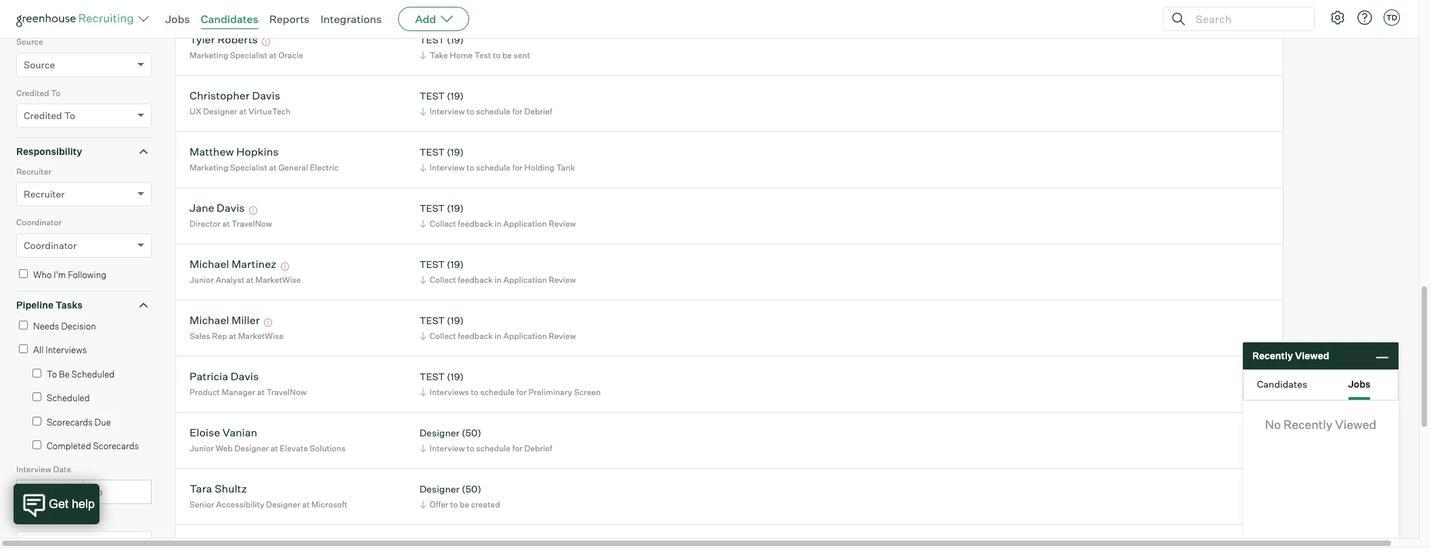 Task type: locate. For each thing, give the bounding box(es) containing it.
interviews
[[46, 345, 87, 356], [430, 387, 469, 397]]

2 vertical spatial collect feedback in application review link
[[418, 330, 579, 343]]

1 debrief from the top
[[524, 106, 552, 116]]

1 (19) from the top
[[447, 34, 464, 46]]

2 collect feedback in application review link from the top
[[418, 273, 579, 286]]

Who I'm Following checkbox
[[19, 269, 28, 278]]

review for michael martinez
[[549, 275, 576, 285]]

0 vertical spatial travelnow
[[232, 219, 272, 229]]

tab list
[[1244, 370, 1398, 400]]

1 vertical spatial in
[[495, 275, 502, 285]]

tank
[[556, 162, 575, 173]]

scheduled down be
[[47, 393, 90, 404]]

no
[[1265, 417, 1281, 432]]

2 vertical spatial test (19) collect feedback in application review
[[420, 315, 576, 341]]

at down martinez
[[246, 275, 254, 285]]

to inside test (19) take home test to be sent
[[493, 50, 501, 60]]

credited to down "source" element
[[16, 88, 60, 98]]

at down christopher davis 'link'
[[239, 106, 247, 116]]

test inside test (19) interview to schedule for holding tank
[[420, 147, 445, 158]]

schedule inside designer (50) interview to schedule for debrief
[[476, 443, 511, 454]]

jobs link
[[165, 12, 190, 26]]

scheduled right be
[[72, 369, 115, 380]]

to for designer (50) offer to be created
[[450, 500, 458, 510]]

1 collect feedback in application review link from the top
[[418, 217, 579, 230]]

schedule left holding
[[476, 162, 511, 173]]

6 test from the top
[[420, 315, 445, 327]]

specialist down hopkins
[[230, 162, 267, 173]]

virtuetech
[[248, 106, 291, 116]]

(50)
[[462, 427, 481, 439], [462, 484, 481, 495]]

1 vertical spatial feedback
[[458, 275, 493, 285]]

1 vertical spatial viewed
[[1335, 417, 1377, 432]]

0 horizontal spatial scorecards
[[47, 417, 93, 428]]

2 collect from the top
[[430, 275, 456, 285]]

configure image
[[1330, 9, 1346, 26]]

designer down christopher
[[203, 106, 237, 116]]

1 vertical spatial jobs
[[1348, 378, 1371, 390]]

vanian
[[222, 426, 257, 440]]

marketing
[[190, 50, 228, 60], [190, 162, 228, 173]]

feedback for jane davis
[[458, 219, 493, 229]]

2 (50) from the top
[[462, 484, 481, 495]]

1 vertical spatial be
[[460, 500, 469, 510]]

interview inside test (19) interview to schedule for holding tank
[[430, 162, 465, 173]]

(50) for shultz
[[462, 484, 481, 495]]

to inside designer (50) interview to schedule for debrief
[[467, 443, 474, 454]]

at left microsoft
[[302, 500, 310, 510]]

(19) for director at travelnow
[[447, 203, 464, 214]]

2 michael from the top
[[190, 314, 229, 327]]

1 interview to schedule for debrief link from the top
[[418, 105, 556, 118]]

1 vertical spatial credited to
[[24, 110, 75, 121]]

tasks
[[56, 299, 83, 311]]

0 vertical spatial in
[[495, 219, 502, 229]]

0 vertical spatial debrief
[[524, 106, 552, 116]]

Completed Scorecards checkbox
[[32, 441, 41, 450]]

1 test (19) collect feedback in application review from the top
[[420, 203, 576, 229]]

availability
[[16, 515, 58, 526]]

2 marketing from the top
[[190, 162, 228, 173]]

test inside test (19) take home test to be sent
[[420, 34, 445, 46]]

travelnow right manager at the left
[[266, 387, 307, 397]]

junior
[[190, 275, 214, 285], [190, 443, 214, 454]]

rep
[[212, 331, 227, 341]]

0 vertical spatial michael
[[190, 258, 229, 271]]

0 vertical spatial collect
[[430, 219, 456, 229]]

0 horizontal spatial candidates
[[201, 12, 258, 26]]

0 vertical spatial marketing
[[190, 50, 228, 60]]

for left preliminary
[[516, 387, 527, 397]]

microsoft
[[311, 500, 348, 510]]

1 horizontal spatial interviews
[[430, 387, 469, 397]]

travelnow down 'jane davis has been in application review for more than 5 days' icon
[[232, 219, 272, 229]]

1 horizontal spatial be
[[502, 50, 512, 60]]

0 vertical spatial feedback
[[458, 219, 493, 229]]

3 collect feedback in application review link from the top
[[418, 330, 579, 343]]

davis up manager at the left
[[231, 370, 259, 383]]

to
[[493, 50, 501, 60], [467, 106, 474, 116], [467, 162, 474, 173], [471, 387, 479, 397], [467, 443, 474, 454], [450, 500, 458, 510]]

marketing down tyler
[[190, 50, 228, 60]]

for down interviews to schedule for preliminary screen link
[[512, 443, 523, 454]]

interview to schedule for debrief link up test (19) interview to schedule for holding tank
[[418, 105, 556, 118]]

1 collect from the top
[[430, 219, 456, 229]]

2 vertical spatial feedback
[[458, 331, 493, 341]]

recruiter element
[[16, 165, 152, 216]]

collect for jane davis
[[430, 219, 456, 229]]

reports
[[269, 12, 310, 26]]

All Interviews checkbox
[[19, 345, 28, 354]]

who
[[33, 269, 52, 280]]

michael miller
[[190, 314, 260, 327]]

to inside test (19) interview to schedule for holding tank
[[467, 162, 474, 173]]

3 test from the top
[[420, 147, 445, 158]]

(50) inside designer (50) offer to be created
[[462, 484, 481, 495]]

at down jane davis link at the left of page
[[222, 219, 230, 229]]

(19) for marketing specialist at general electric
[[447, 147, 464, 158]]

be inside designer (50) offer to be created
[[460, 500, 469, 510]]

(50) up offer to be created link in the bottom left of the page
[[462, 484, 481, 495]]

0 vertical spatial scorecards
[[47, 417, 93, 428]]

1 application from the top
[[503, 219, 547, 229]]

for up test (19) interview to schedule for holding tank
[[512, 106, 523, 116]]

to up designer (50) interview to schedule for debrief
[[471, 387, 479, 397]]

to up test (19) interview to schedule for holding tank
[[467, 106, 474, 116]]

at left elevate
[[271, 443, 278, 454]]

credited
[[16, 88, 49, 98], [24, 110, 62, 121]]

2 (19) from the top
[[447, 90, 464, 102]]

2 vertical spatial application
[[503, 331, 547, 341]]

0 vertical spatial credited
[[16, 88, 49, 98]]

1 junior from the top
[[190, 275, 214, 285]]

review for jane davis
[[549, 219, 576, 229]]

0 vertical spatial davis
[[252, 89, 280, 102]]

for inside designer (50) interview to schedule for debrief
[[512, 443, 523, 454]]

jobs up no recently viewed
[[1348, 378, 1371, 390]]

travelnow
[[232, 219, 272, 229], [266, 387, 307, 397]]

candidates down recently viewed
[[1257, 378, 1308, 390]]

marketing down matthew
[[190, 162, 228, 173]]

to left be
[[47, 369, 57, 380]]

1 vertical spatial interview to schedule for debrief link
[[418, 442, 556, 455]]

test (19) collect feedback in application review for jane davis
[[420, 203, 576, 229]]

1 vertical spatial test (19) collect feedback in application review
[[420, 259, 576, 285]]

to for test (19) interviews to schedule for preliminary screen
[[471, 387, 479, 397]]

1 vertical spatial marketing
[[190, 162, 228, 173]]

1 vertical spatial debrief
[[524, 443, 552, 454]]

2 test from the top
[[420, 90, 445, 102]]

0 vertical spatial coordinator
[[16, 217, 62, 228]]

1 vertical spatial davis
[[217, 201, 245, 215]]

(19) inside test (19) take home test to be sent
[[447, 34, 464, 46]]

1 vertical spatial collect
[[430, 275, 456, 285]]

2 vertical spatial review
[[549, 331, 576, 341]]

michael for michael martinez
[[190, 258, 229, 271]]

scorecards
[[47, 417, 93, 428], [93, 441, 139, 452]]

tyler roberts
[[190, 33, 258, 46]]

designer right accessibility on the left of page
[[266, 500, 300, 510]]

schedule for test (19) interview to schedule for debrief
[[476, 106, 511, 116]]

be left the "sent"
[[502, 50, 512, 60]]

decision
[[61, 321, 96, 332]]

at right manager at the left
[[257, 387, 265, 397]]

viewed
[[1295, 350, 1329, 362], [1335, 417, 1377, 432]]

1 vertical spatial application
[[503, 275, 547, 285]]

test (19) interview to schedule for debrief
[[420, 90, 552, 116]]

to right offer
[[450, 500, 458, 510]]

interview to schedule for debrief link for davis
[[418, 105, 556, 118]]

test inside test (19) interview to schedule for debrief
[[420, 90, 445, 102]]

test
[[420, 34, 445, 46], [420, 90, 445, 102], [420, 147, 445, 158], [420, 203, 445, 214], [420, 259, 445, 270], [420, 315, 445, 327], [420, 371, 445, 383]]

debrief up holding
[[524, 106, 552, 116]]

scorecards down due
[[93, 441, 139, 452]]

junior down eloise
[[190, 443, 214, 454]]

to inside test (19) interviews to schedule for preliminary screen
[[471, 387, 479, 397]]

1 horizontal spatial viewed
[[1335, 417, 1377, 432]]

responsibility
[[16, 146, 82, 157]]

0 horizontal spatial interviews
[[46, 345, 87, 356]]

1 vertical spatial michael
[[190, 314, 229, 327]]

to down "source" element
[[51, 88, 60, 98]]

schedule inside test (19) interviews to schedule for preliminary screen
[[480, 387, 515, 397]]

michael up sales
[[190, 314, 229, 327]]

recently
[[1253, 350, 1293, 362], [1284, 417, 1333, 432]]

0 vertical spatial viewed
[[1295, 350, 1329, 362]]

interview
[[430, 106, 465, 116], [430, 162, 465, 173], [430, 443, 465, 454], [16, 464, 51, 474]]

michael up analyst
[[190, 258, 229, 271]]

1 vertical spatial recruiter
[[24, 188, 65, 200]]

date
[[53, 464, 71, 474]]

2 specialist from the top
[[230, 162, 267, 173]]

to be scheduled
[[47, 369, 115, 380]]

test for marketing specialist at general electric
[[420, 147, 445, 158]]

marketwise for miller
[[238, 331, 284, 341]]

3 (19) from the top
[[447, 147, 464, 158]]

2 vertical spatial in
[[495, 331, 502, 341]]

(50) inside designer (50) interview to schedule for debrief
[[462, 427, 481, 439]]

interview to schedule for debrief link up designer (50) offer to be created
[[418, 442, 556, 455]]

1 test from the top
[[420, 34, 445, 46]]

hopkins
[[236, 145, 279, 159]]

schedule inside test (19) interview to schedule for holding tank
[[476, 162, 511, 173]]

michael for michael miller
[[190, 314, 229, 327]]

0 vertical spatial be
[[502, 50, 512, 60]]

at
[[269, 50, 277, 60], [239, 106, 247, 116], [269, 162, 277, 173], [222, 219, 230, 229], [246, 275, 254, 285], [229, 331, 236, 341], [257, 387, 265, 397], [271, 443, 278, 454], [302, 500, 310, 510]]

2 interview to schedule for debrief link from the top
[[418, 442, 556, 455]]

designer up offer
[[420, 484, 460, 495]]

0 vertical spatial source
[[16, 16, 49, 28]]

test for director at travelnow
[[420, 203, 445, 214]]

matthew hopkins marketing specialist at general electric
[[190, 145, 339, 173]]

td button
[[1384, 9, 1400, 26]]

(19) inside test (19) interviews to schedule for preliminary screen
[[447, 371, 464, 383]]

2 review from the top
[[549, 275, 576, 285]]

specialist down the roberts
[[230, 50, 267, 60]]

1 in from the top
[[495, 219, 502, 229]]

0 vertical spatial interviews
[[46, 345, 87, 356]]

jobs up tyler
[[165, 12, 190, 26]]

2 junior from the top
[[190, 443, 214, 454]]

(19) for junior analyst at marketwise
[[447, 259, 464, 270]]

5 test from the top
[[420, 259, 445, 270]]

0 vertical spatial application
[[503, 219, 547, 229]]

(19) inside test (19) interview to schedule for debrief
[[447, 90, 464, 102]]

schedule up created at bottom
[[476, 443, 511, 454]]

0 vertical spatial marketwise
[[255, 275, 301, 285]]

marketwise down michael martinez has been in application review for more than 5 days icon
[[255, 275, 301, 285]]

be
[[502, 50, 512, 60], [460, 500, 469, 510]]

to for designer (50) interview to schedule for debrief
[[467, 443, 474, 454]]

2 feedback from the top
[[458, 275, 493, 285]]

solutions
[[310, 443, 346, 454]]

1 vertical spatial recently
[[1284, 417, 1333, 432]]

interview to schedule for debrief link for vanian
[[418, 442, 556, 455]]

to for test (19) interview to schedule for holding tank
[[467, 162, 474, 173]]

1 vertical spatial travelnow
[[266, 387, 307, 397]]

christopher
[[190, 89, 250, 102]]

senior
[[190, 500, 214, 510]]

2 vertical spatial davis
[[231, 370, 259, 383]]

0 vertical spatial test (19) collect feedback in application review
[[420, 203, 576, 229]]

3 test (19) collect feedback in application review from the top
[[420, 315, 576, 341]]

at left the general
[[269, 162, 277, 173]]

travelnow inside patricia davis product manager at travelnow
[[266, 387, 307, 397]]

credited to
[[16, 88, 60, 98], [24, 110, 75, 121]]

7 (19) from the top
[[447, 371, 464, 383]]

home
[[450, 50, 473, 60]]

2 debrief from the top
[[524, 443, 552, 454]]

1 review from the top
[[549, 219, 576, 229]]

4 (19) from the top
[[447, 203, 464, 214]]

(19) for ux designer at virtuetech
[[447, 90, 464, 102]]

3 review from the top
[[549, 331, 576, 341]]

test for marketing specialist at oracle
[[420, 34, 445, 46]]

designer up designer (50) offer to be created
[[420, 427, 460, 439]]

scorecards up completed at the left bottom
[[47, 417, 93, 428]]

for left holding
[[512, 162, 523, 173]]

4 test from the top
[[420, 203, 445, 214]]

designer down vanian
[[234, 443, 269, 454]]

0 vertical spatial (50)
[[462, 427, 481, 439]]

designer (50) offer to be created
[[420, 484, 500, 510]]

application
[[503, 219, 547, 229], [503, 275, 547, 285], [503, 331, 547, 341]]

be left created at bottom
[[460, 500, 469, 510]]

michael miller has been in application review for more than 5 days image
[[262, 319, 274, 327]]

1 vertical spatial scorecards
[[93, 441, 139, 452]]

1 marketing from the top
[[190, 50, 228, 60]]

miller
[[232, 314, 260, 327]]

application for jane davis
[[503, 219, 547, 229]]

0 horizontal spatial jobs
[[165, 12, 190, 26]]

0 horizontal spatial viewed
[[1295, 350, 1329, 362]]

to inside designer (50) offer to be created
[[450, 500, 458, 510]]

interview inside designer (50) interview to schedule for debrief
[[430, 443, 465, 454]]

shultz
[[215, 482, 247, 496]]

2 test (19) collect feedback in application review from the top
[[420, 259, 576, 285]]

1 (50) from the top
[[462, 427, 481, 439]]

0 vertical spatial scheduled
[[72, 369, 115, 380]]

jane davis
[[190, 201, 245, 215]]

feedback
[[458, 219, 493, 229], [458, 275, 493, 285], [458, 331, 493, 341]]

2 vertical spatial collect
[[430, 331, 456, 341]]

for inside test (19) interview to schedule for holding tank
[[512, 162, 523, 173]]

debrief inside test (19) interview to schedule for debrief
[[524, 106, 552, 116]]

davis up virtuetech
[[252, 89, 280, 102]]

credited up responsibility
[[24, 110, 62, 121]]

marketwise down michael miller has been in application review for more than 5 days image
[[238, 331, 284, 341]]

tara
[[190, 482, 212, 496]]

needs decision
[[33, 321, 96, 332]]

1 vertical spatial credited
[[24, 110, 62, 121]]

1 horizontal spatial jobs
[[1348, 378, 1371, 390]]

1 michael from the top
[[190, 258, 229, 271]]

0 vertical spatial junior
[[190, 275, 214, 285]]

1 vertical spatial junior
[[190, 443, 214, 454]]

1 feedback from the top
[[458, 219, 493, 229]]

web
[[216, 443, 233, 454]]

michael martinez link
[[190, 258, 276, 273]]

0 horizontal spatial be
[[460, 500, 469, 510]]

for inside test (19) interview to schedule for debrief
[[512, 106, 523, 116]]

at inside tara shultz senior accessibility designer at microsoft
[[302, 500, 310, 510]]

for for test (19) interviews to schedule for preliminary screen
[[516, 387, 527, 397]]

for inside test (19) interviews to schedule for preliminary screen
[[516, 387, 527, 397]]

in for jane davis
[[495, 219, 502, 229]]

test (19) collect feedback in application review for michael martinez
[[420, 259, 576, 285]]

davis inside christopher davis ux designer at virtuetech
[[252, 89, 280, 102]]

tyler roberts has been in take home test for more than 7 days image
[[260, 38, 272, 46]]

eloise vanian junior web designer at elevate solutions
[[190, 426, 346, 454]]

to for test (19) interview to schedule for debrief
[[467, 106, 474, 116]]

(50) down interviews to schedule for preliminary screen link
[[462, 427, 481, 439]]

for for test (19) interview to schedule for debrief
[[512, 106, 523, 116]]

designer (50) interview to schedule for debrief
[[420, 427, 552, 454]]

2 in from the top
[[495, 275, 502, 285]]

matthew
[[190, 145, 234, 159]]

scheduled
[[72, 369, 115, 380], [47, 393, 90, 404]]

eloise
[[190, 426, 220, 440]]

davis inside patricia davis product manager at travelnow
[[231, 370, 259, 383]]

(19) inside test (19) interview to schedule for holding tank
[[447, 147, 464, 158]]

credited down "source" element
[[16, 88, 49, 98]]

davis up director at travelnow
[[217, 201, 245, 215]]

1 vertical spatial (50)
[[462, 484, 481, 495]]

junior left analyst
[[190, 275, 214, 285]]

credited to up responsibility
[[24, 110, 75, 121]]

interview inside test (19) interview to schedule for debrief
[[430, 106, 465, 116]]

debrief down preliminary
[[524, 443, 552, 454]]

roberts
[[217, 33, 258, 46]]

to right test
[[493, 50, 501, 60]]

interviews up designer (50) interview to schedule for debrief
[[430, 387, 469, 397]]

debrief for (19)
[[524, 106, 552, 116]]

5 (19) from the top
[[447, 259, 464, 270]]

tyler roberts link
[[190, 33, 258, 48]]

feedback for michael martinez
[[458, 275, 493, 285]]

test inside test (19) interviews to schedule for preliminary screen
[[420, 371, 445, 383]]

1 vertical spatial coordinator
[[24, 239, 77, 251]]

2 application from the top
[[503, 275, 547, 285]]

1 vertical spatial marketwise
[[238, 331, 284, 341]]

(50) for vanian
[[462, 427, 481, 439]]

source
[[16, 16, 49, 28], [16, 37, 43, 47], [24, 59, 55, 70]]

(19) for marketing specialist at oracle
[[447, 34, 464, 46]]

7 test from the top
[[420, 371, 445, 383]]

tara shultz link
[[190, 482, 247, 498]]

candidates up tyler roberts
[[201, 12, 258, 26]]

1 vertical spatial specialist
[[230, 162, 267, 173]]

1 vertical spatial candidates
[[1257, 378, 1308, 390]]

test (19) interview to schedule for holding tank
[[420, 147, 575, 173]]

1 vertical spatial review
[[549, 275, 576, 285]]

oracle
[[278, 50, 303, 60]]

preliminary
[[529, 387, 572, 397]]

availability status
[[16, 515, 85, 526]]

all
[[33, 345, 44, 356]]

specialist
[[230, 50, 267, 60], [230, 162, 267, 173]]

0 vertical spatial interview to schedule for debrief link
[[418, 105, 556, 118]]

schedule up designer (50) interview to schedule for debrief
[[480, 387, 515, 397]]

interviews down needs decision
[[46, 345, 87, 356]]

0 vertical spatial recently
[[1253, 350, 1293, 362]]

1 vertical spatial source
[[16, 37, 43, 47]]

1 horizontal spatial scorecards
[[93, 441, 139, 452]]

to inside test (19) interview to schedule for debrief
[[467, 106, 474, 116]]

davis
[[252, 89, 280, 102], [217, 201, 245, 215], [231, 370, 259, 383]]

schedule up test (19) interview to schedule for holding tank
[[476, 106, 511, 116]]

schedule inside test (19) interview to schedule for debrief
[[476, 106, 511, 116]]

to down test (19) interview to schedule for debrief
[[467, 162, 474, 173]]

0 vertical spatial collect feedback in application review link
[[418, 217, 579, 230]]

to up designer (50) offer to be created
[[467, 443, 474, 454]]

patricia davis product manager at travelnow
[[190, 370, 307, 397]]

debrief inside designer (50) interview to schedule for debrief
[[524, 443, 552, 454]]

1 vertical spatial collect feedback in application review link
[[418, 273, 579, 286]]

1 vertical spatial interviews
[[430, 387, 469, 397]]

0 vertical spatial review
[[549, 219, 576, 229]]

0 vertical spatial specialist
[[230, 50, 267, 60]]

test (19) collect feedback in application review
[[420, 203, 576, 229], [420, 259, 576, 285], [420, 315, 576, 341]]

designer
[[203, 106, 237, 116], [420, 427, 460, 439], [234, 443, 269, 454], [420, 484, 460, 495], [266, 500, 300, 510]]

candidates link
[[201, 12, 258, 26]]

Search text field
[[1192, 9, 1302, 29]]



Task type: describe. For each thing, give the bounding box(es) containing it.
screen
[[574, 387, 601, 397]]

td
[[1386, 13, 1397, 22]]

marketwise for martinez
[[255, 275, 301, 285]]

jane davis link
[[190, 201, 245, 217]]

product
[[190, 387, 220, 397]]

designer inside christopher davis ux designer at virtuetech
[[203, 106, 237, 116]]

test for junior analyst at marketwise
[[420, 259, 445, 270]]

sent
[[514, 50, 530, 60]]

collect feedback in application review link for michael martinez
[[418, 273, 579, 286]]

Needs Decision checkbox
[[19, 321, 28, 330]]

all interviews
[[33, 345, 87, 356]]

i'm
[[54, 269, 66, 280]]

from
[[24, 486, 48, 498]]

debrief for (50)
[[524, 443, 552, 454]]

in for michael martinez
[[495, 275, 502, 285]]

1 specialist from the top
[[230, 50, 267, 60]]

greenhouse recruiting image
[[16, 11, 138, 27]]

be inside test (19) take home test to be sent
[[502, 50, 512, 60]]

junior analyst at marketwise
[[190, 275, 301, 285]]

director at travelnow
[[190, 219, 272, 229]]

marketing specialist at oracle
[[190, 50, 303, 60]]

reports link
[[269, 12, 310, 26]]

at inside matthew hopkins marketing specialist at general electric
[[269, 162, 277, 173]]

collect feedback in application review link for jane davis
[[418, 217, 579, 230]]

interview date
[[16, 464, 71, 474]]

application for michael martinez
[[503, 275, 547, 285]]

specialist inside matthew hopkins marketing specialist at general electric
[[230, 162, 267, 173]]

3 feedback from the top
[[458, 331, 493, 341]]

0 vertical spatial candidates
[[201, 12, 258, 26]]

Scorecards Due checkbox
[[32, 417, 41, 426]]

add
[[415, 12, 436, 26]]

junior inside eloise vanian junior web designer at elevate solutions
[[190, 443, 214, 454]]

sales rep at marketwise
[[190, 331, 284, 341]]

to up availability status element
[[91, 486, 103, 498]]

interview to schedule for holding tank link
[[418, 161, 578, 174]]

martinez
[[232, 258, 276, 271]]

matthew hopkins link
[[190, 145, 279, 161]]

availability status element
[[16, 514, 152, 548]]

test
[[474, 50, 491, 60]]

for for designer (50) interview to schedule for debrief
[[512, 443, 523, 454]]

davis for jane
[[217, 201, 245, 215]]

To Be Scheduled checkbox
[[32, 369, 41, 378]]

created
[[471, 500, 500, 510]]

pipeline tasks
[[16, 299, 83, 311]]

director
[[190, 219, 221, 229]]

completed scorecards
[[47, 441, 139, 452]]

source for "source" element
[[16, 16, 49, 28]]

test for ux designer at virtuetech
[[420, 90, 445, 102]]

designer inside eloise vanian junior web designer at elevate solutions
[[234, 443, 269, 454]]

schedule for test (19) interviews to schedule for preliminary screen
[[480, 387, 515, 397]]

designer inside tara shultz senior accessibility designer at microsoft
[[266, 500, 300, 510]]

holding
[[524, 162, 555, 173]]

interviews to schedule for preliminary screen link
[[418, 386, 604, 399]]

status
[[60, 515, 85, 526]]

sales
[[190, 331, 210, 341]]

0 vertical spatial recruiter
[[16, 166, 51, 176]]

coordinator element
[[16, 216, 152, 267]]

source element
[[16, 35, 152, 86]]

due
[[95, 417, 111, 428]]

interviews inside test (19) interviews to schedule for preliminary screen
[[430, 387, 469, 397]]

interview for test (19) interview to schedule for holding tank
[[430, 162, 465, 173]]

general
[[278, 162, 308, 173]]

accessibility
[[216, 500, 264, 510]]

take
[[430, 50, 448, 60]]

take home test to be sent link
[[418, 49, 534, 62]]

3 collect from the top
[[430, 331, 456, 341]]

davis for patricia
[[231, 370, 259, 383]]

following
[[68, 269, 106, 280]]

needs
[[33, 321, 59, 332]]

pipeline
[[16, 299, 54, 311]]

at inside christopher davis ux designer at virtuetech
[[239, 106, 247, 116]]

at down tyler roberts has been in take home test for more than 7 days image at the left top
[[269, 50, 277, 60]]

tab list containing candidates
[[1244, 370, 1398, 400]]

eloise vanian link
[[190, 426, 257, 442]]

at inside eloise vanian junior web designer at elevate solutions
[[271, 443, 278, 454]]

elevate
[[280, 443, 308, 454]]

designer inside designer (50) offer to be created
[[420, 484, 460, 495]]

jane
[[190, 201, 214, 215]]

0 vertical spatial credited to
[[16, 88, 60, 98]]

marketing inside matthew hopkins marketing specialist at general electric
[[190, 162, 228, 173]]

0 vertical spatial jobs
[[165, 12, 190, 26]]

tyler
[[190, 33, 215, 46]]

to up responsibility
[[64, 110, 75, 121]]

no recently viewed
[[1265, 417, 1377, 432]]

2 vertical spatial source
[[24, 59, 55, 70]]

scorecards due
[[47, 417, 111, 428]]

tara shultz senior accessibility designer at microsoft
[[190, 482, 348, 510]]

be
[[59, 369, 70, 380]]

michael miller link
[[190, 314, 260, 329]]

Scheduled checkbox
[[32, 393, 41, 402]]

interview for test (19) interview to schedule for debrief
[[430, 106, 465, 116]]

1 vertical spatial scheduled
[[47, 393, 90, 404]]

patricia davis link
[[190, 370, 259, 386]]

jane davis has been in application review for more than 5 days image
[[247, 207, 259, 215]]

jobs inside "tab list"
[[1348, 378, 1371, 390]]

collect feedback in application review link for michael miller
[[418, 330, 579, 343]]

at right rep
[[229, 331, 236, 341]]

who i'm following
[[33, 269, 106, 280]]

at inside patricia davis product manager at travelnow
[[257, 387, 265, 397]]

integrations
[[320, 12, 382, 26]]

davis for christopher
[[252, 89, 280, 102]]

source for 'credited to' element
[[16, 37, 43, 47]]

test (19) interviews to schedule for preliminary screen
[[420, 371, 601, 397]]

test (19) take home test to be sent
[[420, 34, 530, 60]]

3 in from the top
[[495, 331, 502, 341]]

3 application from the top
[[503, 331, 547, 341]]

1 horizontal spatial candidates
[[1257, 378, 1308, 390]]

ux
[[190, 106, 201, 116]]

michael martinez has been in application review for more than 5 days image
[[279, 263, 291, 271]]

credited to element
[[16, 86, 152, 138]]

integrations link
[[320, 12, 382, 26]]

schedule for test (19) interview to schedule for holding tank
[[476, 162, 511, 173]]

christopher davis link
[[190, 89, 280, 105]]

designer inside designer (50) interview to schedule for debrief
[[420, 427, 460, 439]]

collect for michael martinez
[[430, 275, 456, 285]]

completed
[[47, 441, 91, 452]]

interview for designer (50) interview to schedule for debrief
[[430, 443, 465, 454]]

christopher davis ux designer at virtuetech
[[190, 89, 291, 116]]

michael martinez
[[190, 258, 276, 271]]

analyst
[[216, 275, 244, 285]]

schedule for designer (50) interview to schedule for debrief
[[476, 443, 511, 454]]

electric
[[310, 162, 339, 173]]

for for test (19) interview to schedule for holding tank
[[512, 162, 523, 173]]

td button
[[1381, 7, 1403, 28]]

patricia
[[190, 370, 228, 383]]

add button
[[398, 7, 469, 31]]

6 (19) from the top
[[447, 315, 464, 327]]

recently viewed
[[1253, 350, 1329, 362]]



Task type: vqa. For each thing, say whether or not it's contained in the screenshot.
the bottommost the be
yes



